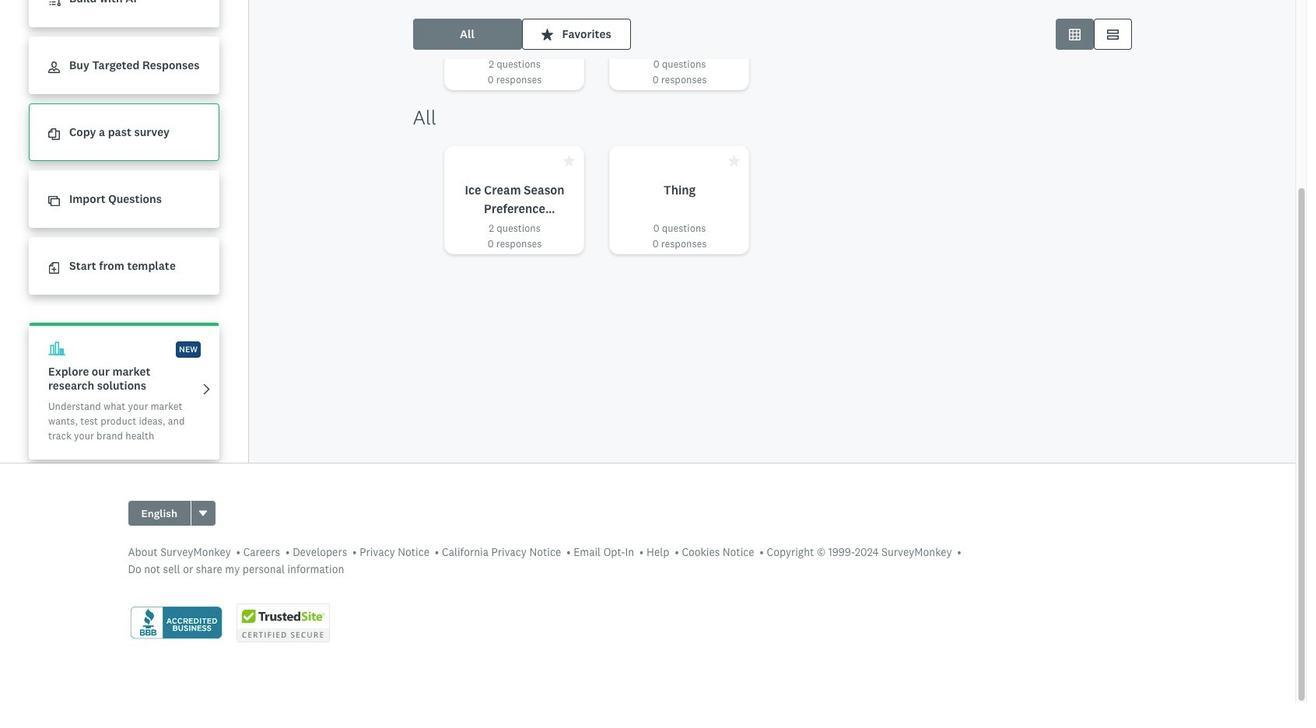 Task type: describe. For each thing, give the bounding box(es) containing it.
documentplus image
[[48, 263, 60, 274]]

language dropdown image
[[198, 508, 209, 519]]

grid image
[[1069, 28, 1081, 40]]

trustedsite helps keep you safe from identity theft, credit card fraud, spyware, spam, viruses and online scams image
[[236, 604, 330, 643]]

clone image
[[48, 196, 60, 207]]

user image
[[48, 62, 60, 73]]

textboxmultiple image
[[1107, 28, 1119, 40]]

click to verify bbb accreditation and to see a bbb report. image
[[128, 605, 224, 642]]



Task type: vqa. For each thing, say whether or not it's contained in the screenshot.
User icon
yes



Task type: locate. For each thing, give the bounding box(es) containing it.
starfilled image
[[541, 28, 553, 40], [728, 155, 740, 167]]

group
[[128, 501, 216, 526]]

language dropdown image
[[199, 511, 207, 517]]

0 horizontal spatial starfilled image
[[541, 28, 553, 40]]

0 vertical spatial starfilled image
[[541, 28, 553, 40]]

starfilled image
[[563, 155, 575, 167]]

1 horizontal spatial starfilled image
[[728, 155, 740, 167]]

1 vertical spatial starfilled image
[[728, 155, 740, 167]]

documentclone image
[[48, 129, 60, 140]]

chevronright image
[[201, 384, 213, 395]]



